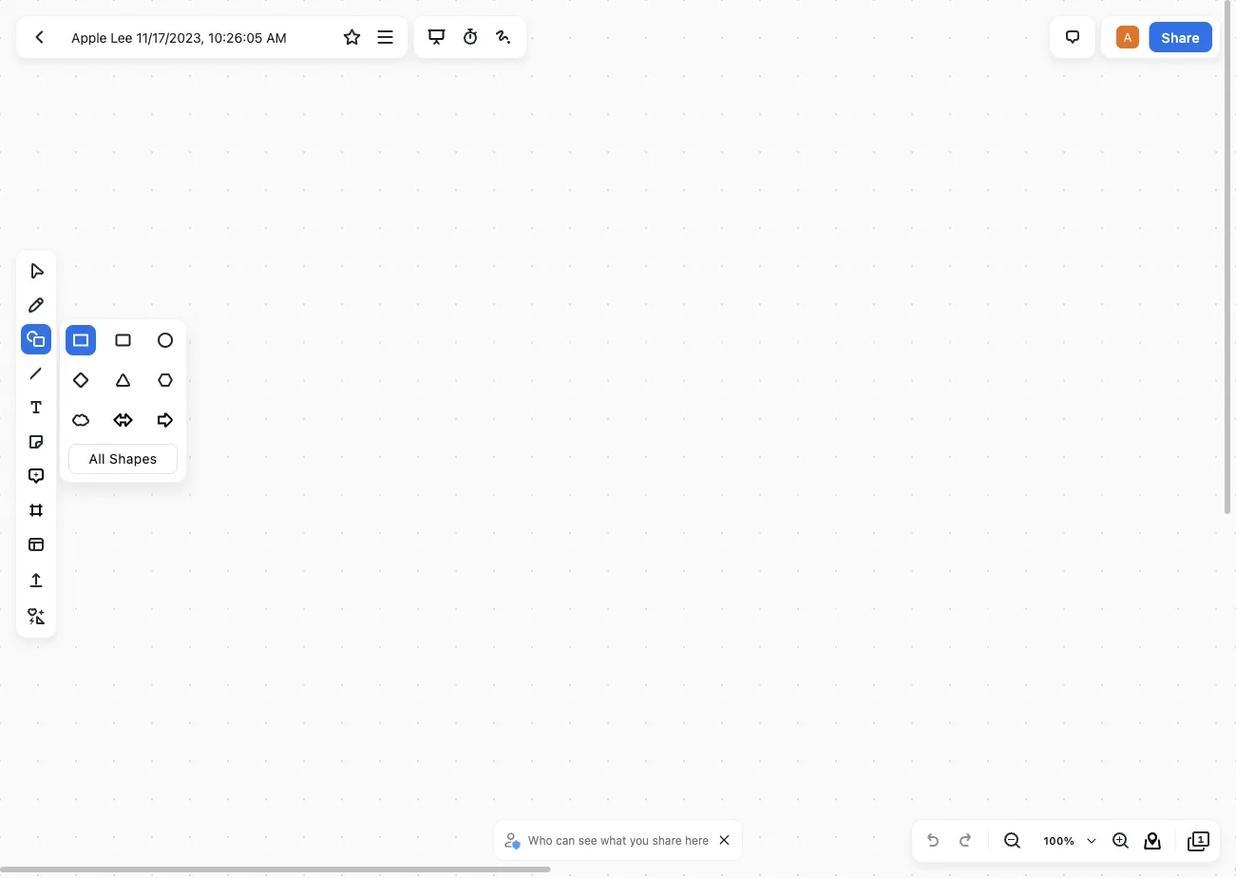 Task type: describe. For each thing, give the bounding box(es) containing it.
timer image
[[459, 26, 482, 48]]

circle image
[[154, 329, 177, 352]]

share
[[1162, 29, 1201, 45]]

share
[[653, 834, 682, 847]]

templates image
[[25, 533, 48, 556]]

who can see what you share here
[[528, 834, 709, 847]]

triangle image
[[112, 369, 134, 392]]

you
[[630, 834, 649, 847]]

see
[[579, 834, 598, 847]]

here
[[685, 834, 709, 847]]

%
[[1064, 835, 1075, 847]]

mini map image
[[1142, 830, 1164, 853]]

more options image
[[374, 26, 397, 48]]

share button
[[1150, 22, 1213, 52]]

all shapes button
[[68, 444, 178, 474]]

star this whiteboard image
[[341, 26, 363, 48]]

hexagon image
[[154, 369, 177, 392]]

zoom out image
[[1001, 830, 1024, 853]]



Task type: locate. For each thing, give the bounding box(es) containing it.
more tools image
[[25, 605, 48, 628]]

Document name text field
[[57, 22, 334, 52]]

rectangle image
[[70, 329, 92, 352]]

pages image
[[1188, 830, 1211, 853]]

cloud image
[[70, 409, 92, 432]]

laser image
[[492, 26, 515, 48]]

all
[[89, 451, 105, 467]]

all shapes tooltip
[[59, 318, 187, 483]]

present image
[[425, 26, 448, 48]]

who
[[528, 834, 553, 847]]

arrow right image
[[154, 409, 177, 432]]

all shapes
[[89, 451, 157, 467]]

who can see what you share here button
[[502, 826, 714, 855]]

100
[[1044, 835, 1064, 847]]

rounded square image
[[112, 329, 134, 352]]

zoom in image
[[1109, 830, 1132, 853]]

dashboard image
[[28, 26, 50, 48]]

diamond image
[[70, 369, 92, 392]]

can
[[556, 834, 575, 847]]

arrow left-right image
[[112, 409, 134, 432]]

shapes
[[109, 451, 157, 467]]

upload pdfs and images image
[[25, 569, 48, 592]]

what
[[601, 834, 627, 847]]

100 %
[[1044, 835, 1075, 847]]

comment panel image
[[1062, 26, 1084, 48]]



Task type: vqa. For each thing, say whether or not it's contained in the screenshot.
select start time text box
no



